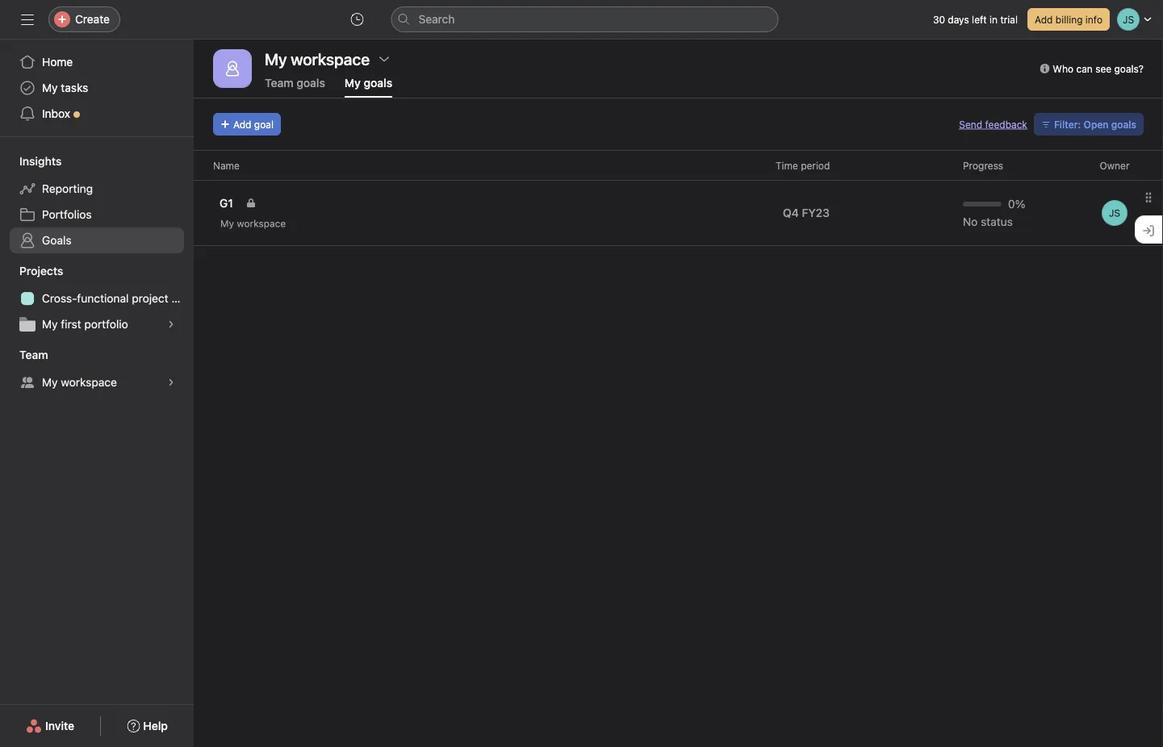 Task type: locate. For each thing, give the bounding box(es) containing it.
my inside teams element
[[42, 376, 58, 389]]

js
[[1109, 208, 1121, 219]]

open
[[1084, 119, 1109, 130]]

goals for my goals
[[364, 76, 393, 90]]

0 horizontal spatial add
[[233, 119, 252, 130]]

0 vertical spatial workspace
[[237, 218, 286, 229]]

1 vertical spatial my workspace
[[42, 376, 117, 389]]

global element
[[0, 40, 194, 136]]

projects element
[[0, 257, 194, 341]]

my workspace
[[220, 218, 286, 229], [42, 376, 117, 389]]

project
[[132, 292, 169, 305]]

my for my first portfolio link
[[42, 318, 58, 331]]

team for team goals
[[265, 76, 294, 90]]

my inside global element
[[42, 81, 58, 94]]

my workspace down my first portfolio
[[42, 376, 117, 389]]

1 horizontal spatial my workspace
[[220, 218, 286, 229]]

inbox link
[[10, 101, 184, 127]]

workspace down my first portfolio
[[61, 376, 117, 389]]

workspace inside my workspace 'dropdown button'
[[237, 218, 286, 229]]

2 horizontal spatial goals
[[1112, 119, 1137, 130]]

add billing info
[[1035, 14, 1103, 25]]

goals
[[297, 76, 325, 90], [364, 76, 393, 90], [1112, 119, 1137, 130]]

plan
[[172, 292, 194, 305]]

workspace inside my workspace link
[[61, 376, 117, 389]]

first
[[61, 318, 81, 331]]

0 vertical spatial team
[[265, 76, 294, 90]]

0 vertical spatial add
[[1035, 14, 1053, 25]]

owner
[[1100, 160, 1130, 171]]

team
[[265, 76, 294, 90], [19, 348, 48, 362]]

my inside 'dropdown button'
[[220, 218, 234, 229]]

goals down show options image
[[364, 76, 393, 90]]

g1 link
[[220, 195, 246, 212]]

0 horizontal spatial goals
[[297, 76, 325, 90]]

workspace down g1 link
[[237, 218, 286, 229]]

my workspace inside teams element
[[42, 376, 117, 389]]

name
[[213, 160, 240, 171]]

my down g1
[[220, 218, 234, 229]]

invite
[[45, 720, 74, 733]]

30 days left in trial
[[933, 14, 1018, 25]]

1 horizontal spatial add
[[1035, 14, 1053, 25]]

0 horizontal spatial team
[[19, 348, 48, 362]]

see details, my workspace image
[[166, 378, 176, 388]]

q4 fy23
[[783, 206, 830, 220]]

help
[[143, 720, 168, 733]]

1 horizontal spatial goals
[[364, 76, 393, 90]]

search
[[419, 13, 455, 26]]

insights element
[[0, 147, 194, 257]]

my workspace link
[[10, 370, 184, 396]]

my workspace
[[265, 49, 370, 68]]

functional
[[77, 292, 129, 305]]

team up goal
[[265, 76, 294, 90]]

days
[[948, 14, 970, 25]]

my inside projects 'element'
[[42, 318, 58, 331]]

workspace
[[237, 218, 286, 229], [61, 376, 117, 389]]

my workspace down g1 link
[[220, 218, 286, 229]]

team inside "dropdown button"
[[19, 348, 48, 362]]

status
[[981, 215, 1013, 229]]

add for add goal
[[233, 119, 252, 130]]

my workspace inside 'dropdown button'
[[220, 218, 286, 229]]

my for my workspace link
[[42, 376, 58, 389]]

js button
[[1102, 200, 1128, 226]]

goals right open at the top of page
[[1112, 119, 1137, 130]]

portfolios
[[42, 208, 92, 221]]

team goals link
[[265, 76, 325, 98]]

search button
[[391, 6, 779, 32]]

my left the tasks
[[42, 81, 58, 94]]

create
[[75, 13, 110, 26]]

my down my workspace
[[345, 76, 361, 90]]

my
[[345, 76, 361, 90], [42, 81, 58, 94], [220, 218, 234, 229], [42, 318, 58, 331], [42, 376, 58, 389]]

my workspace button
[[213, 216, 313, 232]]

goals down my workspace
[[297, 76, 325, 90]]

my first portfolio
[[42, 318, 128, 331]]

1 horizontal spatial team
[[265, 76, 294, 90]]

q4
[[783, 206, 799, 220]]

1 vertical spatial team
[[19, 348, 48, 362]]

portfolios link
[[10, 202, 184, 228]]

my for my tasks link
[[42, 81, 58, 94]]

filter: open goals button
[[1034, 113, 1144, 136]]

team down my first portfolio
[[19, 348, 48, 362]]

goals
[[42, 234, 72, 247]]

1 vertical spatial workspace
[[61, 376, 117, 389]]

30
[[933, 14, 946, 25]]

home link
[[10, 49, 184, 75]]

filter: open goals
[[1054, 119, 1137, 130]]

send feedback
[[959, 119, 1028, 130]]

0 horizontal spatial my workspace
[[42, 376, 117, 389]]

0 vertical spatial my workspace
[[220, 218, 286, 229]]

reporting
[[42, 182, 93, 195]]

1 vertical spatial add
[[233, 119, 252, 130]]

show options image
[[378, 52, 391, 65]]

left
[[972, 14, 987, 25]]

g1
[[220, 197, 233, 210]]

my left first
[[42, 318, 58, 331]]

insights
[[19, 155, 62, 168]]

0 horizontal spatial workspace
[[61, 376, 117, 389]]

goals for team goals
[[297, 76, 325, 90]]

add
[[1035, 14, 1053, 25], [233, 119, 252, 130]]

who
[[1053, 63, 1074, 74]]

1 horizontal spatial workspace
[[237, 218, 286, 229]]

my tasks link
[[10, 75, 184, 101]]

goal
[[254, 119, 274, 130]]

my down team "dropdown button"
[[42, 376, 58, 389]]

invite button
[[15, 712, 85, 741]]

add left the billing
[[1035, 14, 1053, 25]]

add for add billing info
[[1035, 14, 1053, 25]]

goals?
[[1115, 63, 1144, 74]]

goals link
[[10, 228, 184, 254]]

add left goal
[[233, 119, 252, 130]]



Task type: describe. For each thing, give the bounding box(es) containing it.
filter:
[[1054, 119, 1081, 130]]

my goals link
[[345, 76, 393, 98]]

who can see goals?
[[1053, 63, 1144, 74]]

q4 fy23 button
[[776, 202, 850, 224]]

no status
[[963, 215, 1013, 229]]

info
[[1086, 14, 1103, 25]]

my tasks
[[42, 81, 88, 94]]

my goals
[[345, 76, 393, 90]]

0%
[[1009, 197, 1026, 211]]

send feedback link
[[959, 117, 1028, 132]]

projects button
[[0, 263, 63, 279]]

billing
[[1056, 14, 1083, 25]]

see
[[1096, 63, 1112, 74]]

period
[[801, 160, 830, 171]]

team for team
[[19, 348, 48, 362]]

no
[[963, 215, 978, 229]]

create button
[[48, 6, 120, 32]]

add goal
[[233, 119, 274, 130]]

portfolio
[[84, 318, 128, 331]]

teams element
[[0, 341, 194, 399]]

add billing info button
[[1028, 8, 1110, 31]]

tasks
[[61, 81, 88, 94]]

history image
[[351, 13, 364, 26]]

time
[[776, 160, 798, 171]]

feedback
[[986, 119, 1028, 130]]

projects
[[19, 264, 63, 278]]

progress
[[963, 160, 1004, 171]]

cross-
[[42, 292, 77, 305]]

home
[[42, 55, 73, 69]]

fy23
[[802, 206, 830, 220]]

insights button
[[0, 153, 62, 170]]

goals inside dropdown button
[[1112, 119, 1137, 130]]

help button
[[117, 712, 178, 741]]

search list box
[[391, 6, 779, 32]]

inbox
[[42, 107, 70, 120]]

see details, my first portfolio image
[[166, 320, 176, 329]]

cross-functional project plan link
[[10, 286, 194, 312]]

cross-functional project plan
[[42, 292, 194, 305]]

trial
[[1001, 14, 1018, 25]]

send
[[959, 119, 983, 130]]

team goals
[[265, 76, 325, 90]]

time period
[[776, 160, 830, 171]]

team button
[[0, 347, 48, 363]]

can
[[1077, 63, 1093, 74]]

add goal button
[[213, 113, 281, 136]]

in
[[990, 14, 998, 25]]

my first portfolio link
[[10, 312, 184, 338]]

hide sidebar image
[[21, 13, 34, 26]]

reporting link
[[10, 176, 184, 202]]



Task type: vqa. For each thing, say whether or not it's contained in the screenshot.
'My' in the My first portfolio link
no



